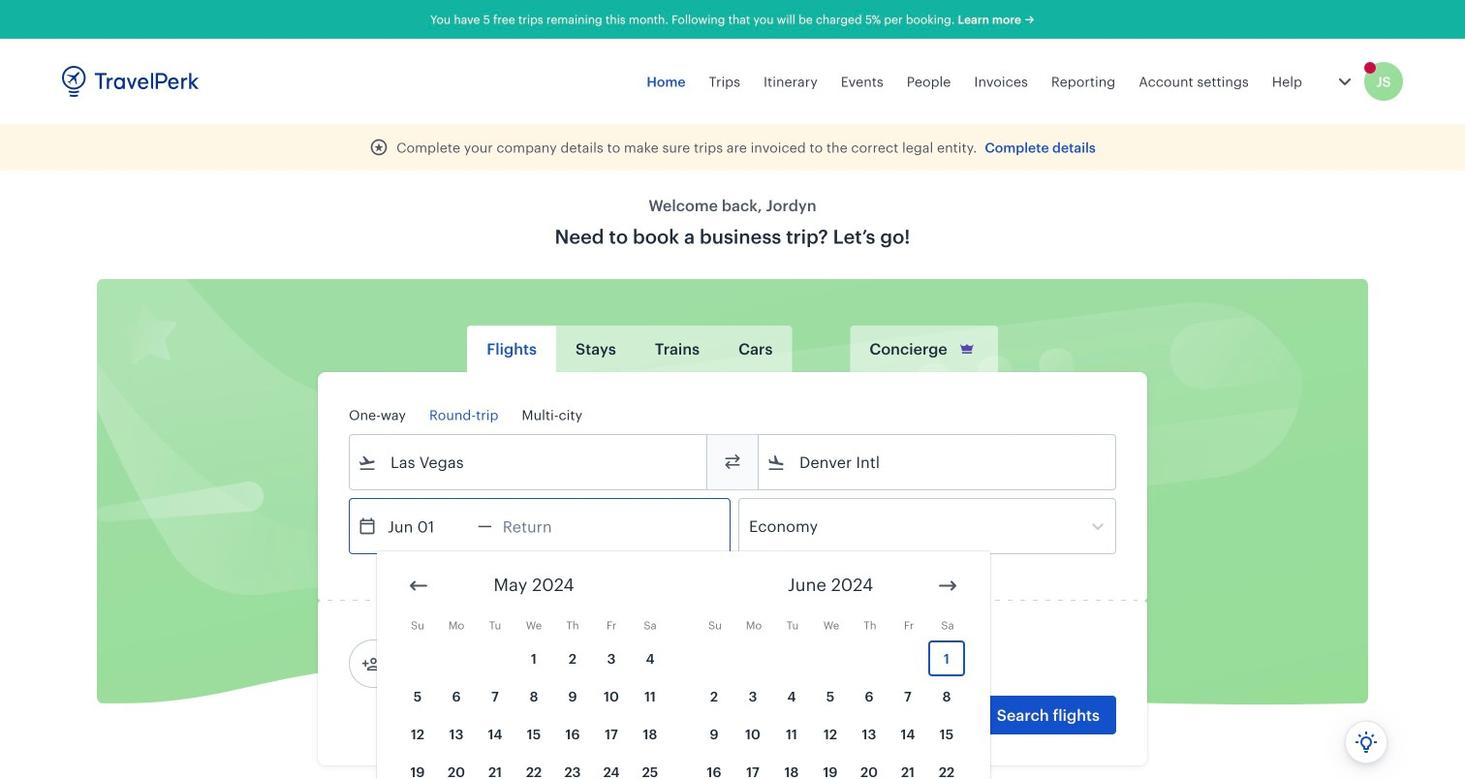 Task type: describe. For each thing, give the bounding box(es) containing it.
Depart text field
[[377, 499, 478, 553]]

calendar application
[[377, 551, 1465, 779]]

From search field
[[377, 447, 681, 478]]



Task type: locate. For each thing, give the bounding box(es) containing it.
move forward to switch to the next month. image
[[936, 574, 959, 597]]

move backward to switch to the previous month. image
[[407, 574, 430, 597]]

Return text field
[[492, 499, 593, 553]]

To search field
[[786, 447, 1090, 478]]

Add first traveler search field
[[381, 648, 582, 679]]



